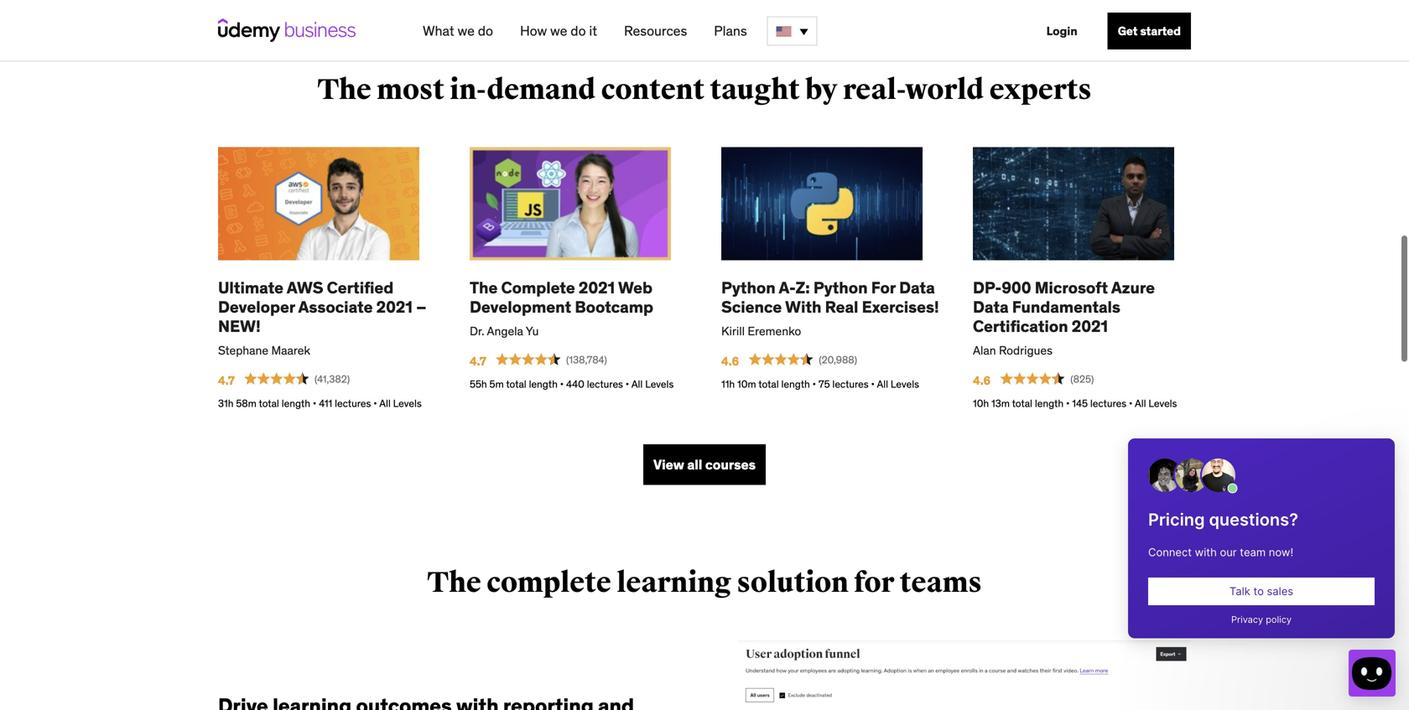 Task type: locate. For each thing, give the bounding box(es) containing it.
the for the complete 2021 web development bootcamp dr. angela yu
[[470, 278, 498, 298]]

get
[[1118, 23, 1138, 39]]

4.6 up 10h
[[973, 373, 994, 389]]

data
[[900, 278, 935, 298], [973, 297, 1009, 317]]

complete
[[501, 278, 575, 298]]

levels down exercises!
[[891, 378, 920, 391]]

lectures right 75 on the right bottom of the page
[[833, 378, 869, 391]]

the complete 2021 web development bootcamp dr. angela yu
[[470, 278, 654, 339]]

rodrigues
[[999, 343, 1053, 358]]

length
[[529, 378, 558, 391], [782, 378, 810, 391], [282, 397, 310, 410], [1035, 397, 1064, 410]]

4.6 for python a-z: python for data science with real exercises!
[[722, 354, 742, 369]]

lectures right 145
[[1091, 397, 1127, 410]]

2 we from the left
[[550, 22, 568, 39]]

total right 58m
[[259, 397, 279, 410]]

1 vertical spatial 4.7
[[218, 373, 238, 389]]

1 do from the left
[[478, 22, 493, 39]]

1 horizontal spatial do
[[571, 22, 586, 39]]

menu navigation
[[409, 0, 1192, 62]]

python left a-
[[722, 278, 776, 298]]

levels right 411
[[393, 397, 422, 410]]

2 vertical spatial the
[[427, 566, 481, 601]]

1 horizontal spatial 4.6
[[973, 373, 994, 389]]

•
[[560, 378, 564, 391], [626, 378, 630, 391], [813, 378, 817, 391], [871, 378, 875, 391], [313, 397, 317, 410], [374, 397, 377, 410], [1066, 397, 1070, 410], [1129, 397, 1133, 410]]

4.7 out of 5 star image
[[496, 353, 509, 366]]

all right 145
[[1135, 397, 1147, 410]]

900
[[1002, 278, 1032, 298]]

4.7 out of 5 star image
[[244, 373, 257, 385]]

all
[[632, 378, 643, 391], [877, 378, 889, 391], [380, 397, 391, 410], [1135, 397, 1147, 410]]

total
[[506, 378, 527, 391], [759, 378, 779, 391], [259, 397, 279, 410], [1012, 397, 1033, 410]]

2021
[[579, 278, 615, 298], [376, 297, 413, 317], [1072, 316, 1108, 336]]

alan
[[973, 343, 997, 358]]

for
[[854, 566, 895, 601]]

lectures right the 440
[[587, 378, 623, 391]]

view all courses
[[654, 457, 756, 474]]

we right "how"
[[550, 22, 568, 39]]

4.7 up 55h
[[470, 354, 489, 369]]

10h
[[973, 397, 989, 410]]

levels
[[645, 378, 674, 391], [891, 378, 920, 391], [393, 397, 422, 410], [1149, 397, 1178, 410]]

we right what
[[458, 22, 475, 39]]

0 horizontal spatial 4.7
[[218, 373, 238, 389]]

levels for python a-z: python for data science with real exercises!
[[891, 378, 920, 391]]

1 horizontal spatial 4.7
[[470, 354, 489, 369]]

get started
[[1118, 23, 1181, 39]]

all for dp-900 microsoft azure data fundamentals certification 2021
[[1135, 397, 1147, 410]]

python right z: on the right top of the page
[[814, 278, 868, 298]]

4.6 up 11h
[[722, 354, 742, 369]]

0 horizontal spatial do
[[478, 22, 493, 39]]

plans
[[714, 22, 747, 39]]

31h 58m total length • 411 lectures • all levels
[[218, 397, 422, 410]]

ultimate aws certified developer associate 2021 – new! stephane maarek
[[218, 278, 427, 358]]

we inside how we do it dropdown button
[[550, 22, 568, 39]]

13m
[[992, 397, 1010, 410]]

developer
[[218, 297, 295, 317]]

all right the 440
[[632, 378, 643, 391]]

0 horizontal spatial python
[[722, 278, 776, 298]]

2 do from the left
[[571, 22, 586, 39]]

(41,382)
[[315, 373, 350, 386]]

0 horizontal spatial 4.6
[[722, 354, 742, 369]]

solution
[[737, 566, 849, 601]]

real-
[[843, 73, 906, 107]]

total right the 5m
[[506, 378, 527, 391]]

teams
[[900, 566, 982, 601]]

we inside what we do dropdown button
[[458, 22, 475, 39]]

–
[[416, 297, 427, 317]]

what we do button
[[416, 16, 500, 46]]

1 we from the left
[[458, 22, 475, 39]]

data up alan
[[973, 297, 1009, 317]]

(138,784)
[[566, 354, 607, 367]]

all right 75 on the right bottom of the page
[[877, 378, 889, 391]]

0 horizontal spatial data
[[900, 278, 935, 298]]

the
[[318, 73, 372, 107], [470, 278, 498, 298], [427, 566, 481, 601]]

do for what we do
[[478, 22, 493, 39]]

taught
[[710, 73, 800, 107]]

demand
[[487, 73, 596, 107]]

do right what
[[478, 22, 493, 39]]

new!
[[218, 316, 261, 336]]

data inside dp-900 microsoft azure data fundamentals certification 2021 alan rodrigues
[[973, 297, 1009, 317]]

length for yu
[[529, 378, 558, 391]]

length left the 440
[[529, 378, 558, 391]]

all for ultimate aws certified developer associate 2021 – new!
[[380, 397, 391, 410]]

total for stephane
[[259, 397, 279, 410]]

length left 145
[[1035, 397, 1064, 410]]

2 horizontal spatial 2021
[[1072, 316, 1108, 336]]

2021 left the –
[[376, 297, 413, 317]]

levels for ultimate aws certified developer associate 2021 – new!
[[393, 397, 422, 410]]

lectures right 411
[[335, 397, 371, 410]]

fundamentals
[[1013, 297, 1121, 317]]

length left 75 on the right bottom of the page
[[782, 378, 810, 391]]

75
[[819, 378, 830, 391]]

levels for dp-900 microsoft azure data fundamentals certification 2021
[[1149, 397, 1178, 410]]

how we do it button
[[513, 16, 604, 46]]

the for the most in-demand content taught by real-world experts
[[318, 73, 372, 107]]

data inside 'python a-z: python for data science with real exercises! kirill eremenko'
[[900, 278, 935, 298]]

we
[[458, 22, 475, 39], [550, 22, 568, 39]]

science
[[722, 297, 782, 317]]

all right 411
[[380, 397, 391, 410]]

1 python from the left
[[722, 278, 776, 298]]

all for python a-z: python for data science with real exercises!
[[877, 378, 889, 391]]

python
[[722, 278, 776, 298], [814, 278, 868, 298]]

1 vertical spatial 4.6
[[973, 373, 994, 389]]

58m
[[236, 397, 257, 410]]

2021 left web
[[579, 278, 615, 298]]

certified
[[327, 278, 394, 298]]

1 horizontal spatial python
[[814, 278, 868, 298]]

length for real
[[782, 378, 810, 391]]

0 vertical spatial 4.6
[[722, 354, 742, 369]]

how we do it
[[520, 22, 597, 39]]

for
[[872, 278, 896, 298]]

4.6 out of 5 star image
[[749, 353, 762, 366]]

learning
[[617, 566, 732, 601]]

eremenko
[[748, 324, 802, 339]]

4.7
[[470, 354, 489, 369], [218, 373, 238, 389]]

a-
[[779, 278, 796, 298]]

length for stephane
[[282, 397, 310, 410]]

lectures
[[587, 378, 623, 391], [833, 378, 869, 391], [335, 397, 371, 410], [1091, 397, 1127, 410]]

lectures for data
[[833, 378, 869, 391]]

1 horizontal spatial 2021
[[579, 278, 615, 298]]

10m
[[738, 378, 757, 391]]

levels left 11h
[[645, 378, 674, 391]]

4.6
[[722, 354, 742, 369], [973, 373, 994, 389]]

1 vertical spatial the
[[470, 278, 498, 298]]

we for what
[[458, 22, 475, 39]]

4.7 for angela
[[470, 354, 489, 369]]

do left it
[[571, 22, 586, 39]]

udemy business image
[[218, 18, 356, 42]]

angela
[[487, 324, 524, 339]]

total right 10m
[[759, 378, 779, 391]]

1 horizontal spatial we
[[550, 22, 568, 39]]

0 horizontal spatial we
[[458, 22, 475, 39]]

the most in-demand content taught by real-world experts
[[318, 73, 1092, 107]]

4.7 up 31h
[[218, 373, 238, 389]]

1 horizontal spatial data
[[973, 297, 1009, 317]]

0 vertical spatial the
[[318, 73, 372, 107]]

by
[[806, 73, 838, 107]]

the inside the complete 2021 web development bootcamp dr. angela yu
[[470, 278, 498, 298]]

yu
[[526, 324, 539, 339]]

lectures for bootcamp
[[587, 378, 623, 391]]

dr.
[[470, 324, 485, 339]]

kirill
[[722, 324, 745, 339]]

• right 411
[[374, 397, 377, 410]]

2021 down "microsoft"
[[1072, 316, 1108, 336]]

stephane
[[218, 343, 269, 358]]

0 vertical spatial 4.7
[[470, 354, 489, 369]]

0 horizontal spatial 2021
[[376, 297, 413, 317]]

content
[[601, 73, 705, 107]]

data right the for
[[900, 278, 935, 298]]

view all courses link
[[644, 445, 766, 486]]

total right 13m
[[1012, 397, 1033, 410]]

length left 411
[[282, 397, 310, 410]]

levels right 145
[[1149, 397, 1178, 410]]



Task type: vqa. For each thing, say whether or not it's contained in the screenshot.


Task type: describe. For each thing, give the bounding box(es) containing it.
10h 13m total length • 145 lectures • all levels
[[973, 397, 1178, 410]]

view all courses button
[[644, 445, 766, 486]]

lectures for 2021
[[335, 397, 371, 410]]

• right 75 on the right bottom of the page
[[871, 378, 875, 391]]

ultimate
[[218, 278, 284, 298]]

how
[[520, 22, 547, 39]]

login
[[1047, 23, 1078, 39]]

get started link
[[1108, 13, 1192, 50]]

maarek
[[271, 343, 310, 358]]

• left 75 on the right bottom of the page
[[813, 378, 817, 391]]

4.6 for dp-900 microsoft azure data fundamentals certification 2021
[[973, 373, 994, 389]]

certification
[[973, 316, 1069, 336]]

real
[[825, 297, 859, 317]]

login button
[[1037, 13, 1088, 50]]

all for the complete 2021 web development bootcamp
[[632, 378, 643, 391]]

bootcamp
[[575, 297, 654, 317]]

started
[[1141, 23, 1181, 39]]

it
[[589, 22, 597, 39]]

courses
[[706, 457, 756, 474]]

resources
[[624, 22, 687, 39]]

python a-z: python for data science with real exercises! kirill eremenko
[[722, 278, 940, 339]]

2021 inside the ultimate aws certified developer associate 2021 – new! stephane maarek
[[376, 297, 413, 317]]

411
[[319, 397, 332, 410]]

plans button
[[708, 16, 754, 46]]

view
[[654, 457, 685, 474]]

• left 411
[[313, 397, 317, 410]]

• right the 440
[[626, 378, 630, 391]]

world
[[906, 73, 985, 107]]

lectures for fundamentals
[[1091, 397, 1127, 410]]

in-
[[450, 73, 487, 107]]

we for how
[[550, 22, 568, 39]]

what
[[423, 22, 454, 39]]

exercises!
[[862, 297, 940, 317]]

2021 inside the complete 2021 web development bootcamp dr. angela yu
[[579, 278, 615, 298]]

• left the 440
[[560, 378, 564, 391]]

complete
[[487, 566, 612, 601]]

with
[[786, 297, 822, 317]]

development
[[470, 297, 572, 317]]

do for how we do it
[[571, 22, 586, 39]]

what we do
[[423, 22, 493, 39]]

python a-z: python for data science with real exercises! link
[[722, 278, 940, 317]]

resources button
[[618, 16, 694, 46]]

2 python from the left
[[814, 278, 868, 298]]

experts
[[990, 73, 1092, 107]]

11h 10m total length • 75 lectures • all levels
[[722, 378, 920, 391]]

(825)
[[1071, 373, 1094, 386]]

• right 145
[[1129, 397, 1133, 410]]

145
[[1073, 397, 1088, 410]]

z:
[[796, 278, 810, 298]]

web
[[618, 278, 653, 298]]

the complete 2021 web development bootcamp link
[[470, 278, 688, 317]]

dp-900 microsoft azure data fundamentals certification 2021 link
[[973, 278, 1192, 336]]

aws
[[287, 278, 323, 298]]

all
[[688, 457, 703, 474]]

55h
[[470, 378, 487, 391]]

levels for the complete 2021 web development bootcamp
[[645, 378, 674, 391]]

length for alan
[[1035, 397, 1064, 410]]

dp-
[[973, 278, 1002, 298]]

• left 145
[[1066, 397, 1070, 410]]

4.6 out of 5 star image
[[1000, 373, 1013, 385]]

the for the complete learning solution for teams
[[427, 566, 481, 601]]

ultimate aws certified developer associate 2021 – new! link
[[218, 278, 436, 336]]

440
[[566, 378, 585, 391]]

(20,988)
[[819, 354, 858, 367]]

55h 5m total length • 440 lectures • all levels
[[470, 378, 674, 391]]

microsoft
[[1035, 278, 1109, 298]]

associate
[[298, 297, 373, 317]]

4.7 for new!
[[218, 373, 238, 389]]

total for yu
[[506, 378, 527, 391]]

most
[[377, 73, 445, 107]]

azure
[[1112, 278, 1155, 298]]

dp-900 microsoft azure data fundamentals certification 2021 alan rodrigues
[[973, 278, 1155, 358]]

the complete learning solution for teams
[[427, 566, 982, 601]]

total for alan
[[1012, 397, 1033, 410]]

11h
[[722, 378, 735, 391]]

2021 inside dp-900 microsoft azure data fundamentals certification 2021 alan rodrigues
[[1072, 316, 1108, 336]]

5m
[[490, 378, 504, 391]]

total for real
[[759, 378, 779, 391]]

31h
[[218, 397, 234, 410]]



